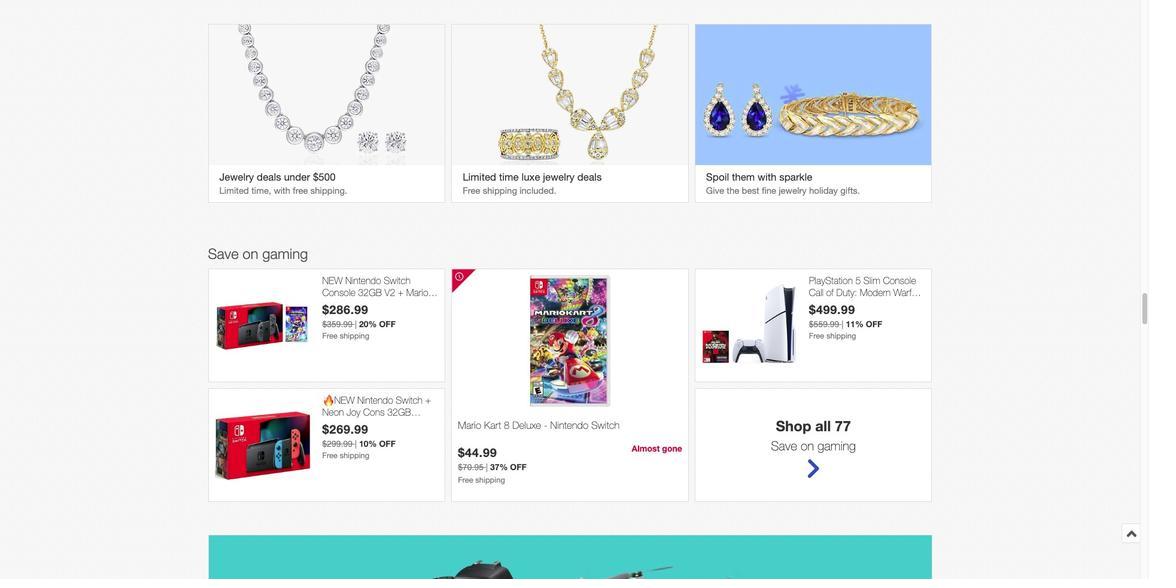 Task type: describe. For each thing, give the bounding box(es) containing it.
game
[[322, 310, 347, 321]]

new
[[322, 276, 343, 286]]

call
[[810, 287, 824, 298]]

best
[[742, 186, 760, 196]]

jewelry inside spoil them with sparkle give the best fine jewelry holiday gifts.
[[779, 186, 807, 196]]

playstation 5 slim console call of duty: modern warfare iii bundle
[[810, 276, 925, 309]]

$44.99
[[458, 446, 497, 460]]

$559.99
[[810, 320, 840, 329]]

with inside spoil them with sparkle give the best fine jewelry holiday gifts.
[[758, 172, 777, 183]]

rabbids
[[322, 299, 356, 309]]

nintendo for $286.99
[[346, 276, 381, 286]]

2-
[[422, 418, 431, 429]]

gaming inside the shop all 77 save on gaming
[[818, 439, 856, 454]]

playstation
[[810, 276, 853, 286]]

sparks
[[358, 299, 386, 309]]

playstation 5 slim console call of duty: modern warfare iii bundle link
[[810, 276, 926, 309]]

limited inside 'jewelry deals under $500 limited time, with free shipping.'
[[219, 186, 249, 196]]

$286.99 $359.99 | 20% off free shipping
[[322, 302, 396, 341]]

shipping for $269.99
[[340, 451, 370, 460]]

0 vertical spatial save
[[208, 246, 239, 263]]

console inside 🔥new nintendo switch + neon joy cons 32gb gaming console +free 2- day shipping🔥
[[356, 418, 390, 429]]

off inside $44.99 $70.95 | 37% off free shipping
[[510, 462, 527, 472]]

deals inside 'jewelry deals under $500 limited time, with free shipping.'
[[257, 172, 281, 183]]

| for $269.99
[[355, 439, 357, 449]]

jewelry deals under $500 limited time, with free shipping.
[[219, 172, 347, 196]]

mario kart 8 deluxe - nintendo switch link
[[458, 420, 683, 446]]

free for $499.99
[[810, 332, 825, 341]]

free for $44.99
[[458, 476, 473, 485]]

sparkle
[[780, 172, 813, 183]]

save on gaming
[[208, 246, 308, 263]]

nintendo for $269.99
[[357, 395, 393, 406]]

included.
[[520, 186, 557, 196]]

slim
[[864, 276, 881, 286]]

✨
[[423, 299, 435, 309]]

free for limited
[[463, 186, 481, 196]]

limited inside limited time luxe jewelry deals free shipping included.
[[463, 172, 497, 183]]

$500
[[313, 172, 336, 183]]

save inside the shop all 77 save on gaming
[[771, 439, 798, 454]]

shipping for limited
[[483, 186, 517, 196]]

-
[[544, 420, 548, 432]]

shipping🔥
[[341, 430, 388, 441]]

fine
[[762, 186, 777, 196]]

hope
[[399, 299, 421, 309]]

v2
[[385, 287, 395, 298]]

🔥new
[[322, 395, 355, 406]]

spoil
[[707, 172, 730, 183]]

$499.99
[[810, 302, 856, 317]]

11%
[[846, 319, 864, 329]]

switch for $269.99
[[396, 395, 423, 406]]

2 vertical spatial nintendo
[[551, 420, 589, 432]]

shop
[[776, 418, 812, 435]]

gifts.
[[841, 186, 861, 196]]

under
[[284, 172, 310, 183]]

$499.99 $559.99 | 11% off free shipping
[[810, 302, 883, 341]]

+ inside new nintendo switch console 32gb v2 + mario rabbids sparks of hope ✨ game bundle
[[398, 287, 404, 298]]

0 horizontal spatial on
[[243, 246, 258, 263]]

on inside the shop all 77 save on gaming
[[801, 439, 814, 454]]

🔥new nintendo switch + neon joy cons 32gb gaming console +free 2- day shipping🔥 link
[[322, 395, 439, 441]]

holiday
[[810, 186, 838, 196]]

$269.99 $299.99 | 10% off free shipping
[[322, 422, 396, 460]]

jewelry
[[219, 172, 254, 183]]

20%
[[359, 319, 377, 329]]

10%
[[359, 439, 377, 449]]

$70.95
[[458, 463, 484, 472]]

limited time luxe jewelry deals free shipping included.
[[463, 172, 602, 196]]

give
[[707, 186, 725, 196]]

mario inside new nintendo switch console 32gb v2 + mario rabbids sparks of hope ✨ game bundle
[[407, 287, 428, 298]]

cons
[[363, 407, 385, 418]]

shipping for $286.99
[[340, 332, 370, 341]]

shipping for $499.99
[[827, 332, 857, 341]]

console for $286.99
[[322, 287, 356, 298]]



Task type: locate. For each thing, give the bounding box(es) containing it.
0 vertical spatial gaming
[[262, 246, 308, 263]]

modern
[[860, 287, 891, 298]]

+ up 2-
[[425, 395, 431, 406]]

| for $286.99
[[355, 320, 357, 329]]

1 horizontal spatial jewelry
[[779, 186, 807, 196]]

1 vertical spatial jewelry
[[779, 186, 807, 196]]

of
[[827, 287, 834, 298], [389, 299, 396, 309]]

mario
[[407, 287, 428, 298], [458, 420, 482, 432]]

0 vertical spatial with
[[758, 172, 777, 183]]

1 horizontal spatial gaming
[[818, 439, 856, 454]]

shipping down 20%
[[340, 332, 370, 341]]

+
[[398, 287, 404, 298], [425, 395, 431, 406]]

mario up the hope
[[407, 287, 428, 298]]

deals up "time," at left top
[[257, 172, 281, 183]]

2 vertical spatial console
[[356, 418, 390, 429]]

1 vertical spatial nintendo
[[357, 395, 393, 406]]

free inside $286.99 $359.99 | 20% off free shipping
[[322, 332, 338, 341]]

spoil them with sparkle give the best fine jewelry holiday gifts.
[[707, 172, 861, 196]]

the
[[727, 186, 740, 196]]

new nintendo switch console 32gb v2 + mario rabbids sparks of hope ✨ game bundle
[[322, 276, 435, 321]]

shipping down 10%
[[340, 451, 370, 460]]

mario left kart
[[458, 420, 482, 432]]

0 horizontal spatial +
[[398, 287, 404, 298]]

32gb up the +free
[[388, 407, 411, 418]]

$299.99
[[322, 439, 353, 449]]

nintendo
[[346, 276, 381, 286], [357, 395, 393, 406], [551, 420, 589, 432]]

new nintendo switch console 32gb v2 + mario rabbids sparks of hope ✨ game bundle link
[[322, 276, 439, 321]]

shipping inside $269.99 $299.99 | 10% off free shipping
[[340, 451, 370, 460]]

5
[[856, 276, 861, 286]]

off inside $269.99 $299.99 | 10% off free shipping
[[379, 439, 396, 449]]

console for $499.99
[[884, 276, 917, 286]]

nintendo right -
[[551, 420, 589, 432]]

shipping.
[[311, 186, 347, 196]]

console inside new nintendo switch console 32gb v2 + mario rabbids sparks of hope ✨ game bundle
[[322, 287, 356, 298]]

deluxe
[[513, 420, 541, 432]]

1 horizontal spatial mario
[[458, 420, 482, 432]]

|
[[355, 320, 357, 329], [842, 320, 844, 329], [355, 439, 357, 449], [486, 463, 488, 472]]

console
[[884, 276, 917, 286], [322, 287, 356, 298], [356, 418, 390, 429]]

free inside $269.99 $299.99 | 10% off free shipping
[[322, 451, 338, 460]]

off for $269.99
[[379, 439, 396, 449]]

nintendo inside new nintendo switch console 32gb v2 + mario rabbids sparks of hope ✨ game bundle
[[346, 276, 381, 286]]

1 horizontal spatial on
[[801, 439, 814, 454]]

8
[[504, 420, 510, 432]]

$359.99
[[322, 320, 353, 329]]

shipping down the time
[[483, 186, 517, 196]]

$44.99 $70.95 | 37% off free shipping
[[458, 446, 527, 485]]

of inside playstation 5 slim console call of duty: modern warfare iii bundle
[[827, 287, 834, 298]]

deals right luxe at the left top of page
[[578, 172, 602, 183]]

+ inside 🔥new nintendo switch + neon joy cons 32gb gaming console +free 2- day shipping🔥
[[425, 395, 431, 406]]

with up fine
[[758, 172, 777, 183]]

time,
[[252, 186, 271, 196]]

0 horizontal spatial limited
[[219, 186, 249, 196]]

1 horizontal spatial limited
[[463, 172, 497, 183]]

with
[[758, 172, 777, 183], [274, 186, 291, 196]]

shipping inside $286.99 $359.99 | 20% off free shipping
[[340, 332, 370, 341]]

bundle inside playstation 5 slim console call of duty: modern warfare iii bundle
[[817, 299, 845, 309]]

0 horizontal spatial gaming
[[262, 246, 308, 263]]

iii
[[810, 299, 814, 309]]

2 vertical spatial switch
[[592, 420, 620, 432]]

0 vertical spatial +
[[398, 287, 404, 298]]

0 horizontal spatial mario
[[407, 287, 428, 298]]

1 horizontal spatial +
[[425, 395, 431, 406]]

32gb up sparks
[[358, 287, 382, 298]]

0 vertical spatial bundle
[[817, 299, 845, 309]]

free for $286.99
[[322, 332, 338, 341]]

bundle
[[817, 299, 845, 309], [350, 310, 378, 321]]

almost gone
[[632, 444, 683, 454]]

0 horizontal spatial with
[[274, 186, 291, 196]]

with left free
[[274, 186, 291, 196]]

1 vertical spatial with
[[274, 186, 291, 196]]

bundle inside new nintendo switch console 32gb v2 + mario rabbids sparks of hope ✨ game bundle
[[350, 310, 378, 321]]

| left 10%
[[355, 439, 357, 449]]

2 deals from the left
[[578, 172, 602, 183]]

almost
[[632, 444, 660, 454]]

| inside $286.99 $359.99 | 20% off free shipping
[[355, 320, 357, 329]]

$269.99
[[322, 422, 369, 436]]

shipping down 11%
[[827, 332, 857, 341]]

deals inside limited time luxe jewelry deals free shipping included.
[[578, 172, 602, 183]]

of down playstation
[[827, 287, 834, 298]]

neon
[[322, 407, 344, 418]]

limited left the time
[[463, 172, 497, 183]]

off right 11%
[[866, 319, 883, 329]]

switch up the +free
[[396, 395, 423, 406]]

free inside $499.99 $559.99 | 11% off free shipping
[[810, 332, 825, 341]]

console down cons
[[356, 418, 390, 429]]

switch up v2
[[384, 276, 411, 286]]

jewelry down sparkle
[[779, 186, 807, 196]]

with inside 'jewelry deals under $500 limited time, with free shipping.'
[[274, 186, 291, 196]]

on
[[243, 246, 258, 263], [801, 439, 814, 454]]

0 horizontal spatial jewelry
[[543, 172, 575, 183]]

mario kart 8 deluxe - nintendo switch
[[458, 420, 620, 432]]

shop all 77 save on gaming
[[771, 418, 856, 454]]

nintendo up sparks
[[346, 276, 381, 286]]

0 horizontal spatial of
[[389, 299, 396, 309]]

kart
[[484, 420, 501, 432]]

shipping for $44.99
[[476, 476, 505, 485]]

0 vertical spatial on
[[243, 246, 258, 263]]

0 vertical spatial of
[[827, 287, 834, 298]]

1 vertical spatial +
[[425, 395, 431, 406]]

1 vertical spatial on
[[801, 439, 814, 454]]

1 vertical spatial 32gb
[[388, 407, 411, 418]]

0 horizontal spatial deals
[[257, 172, 281, 183]]

0 horizontal spatial 32gb
[[358, 287, 382, 298]]

deals
[[257, 172, 281, 183], [578, 172, 602, 183]]

1 deals from the left
[[257, 172, 281, 183]]

luxe
[[522, 172, 540, 183]]

0 horizontal spatial console
[[322, 287, 356, 298]]

| inside $44.99 $70.95 | 37% off free shipping
[[486, 463, 488, 472]]

0 horizontal spatial bundle
[[350, 310, 378, 321]]

32gb inside new nintendo switch console 32gb v2 + mario rabbids sparks of hope ✨ game bundle
[[358, 287, 382, 298]]

switch inside 🔥new nintendo switch + neon joy cons 32gb gaming console +free 2- day shipping🔥
[[396, 395, 423, 406]]

save
[[208, 246, 239, 263], [771, 439, 798, 454]]

nintendo inside 🔥new nintendo switch + neon joy cons 32gb gaming console +free 2- day shipping🔥
[[357, 395, 393, 406]]

all
[[816, 418, 831, 435]]

warfare
[[894, 287, 925, 298]]

37%
[[490, 462, 508, 472]]

1 horizontal spatial bundle
[[817, 299, 845, 309]]

off right 10%
[[379, 439, 396, 449]]

0 horizontal spatial save
[[208, 246, 239, 263]]

switch for $286.99
[[384, 276, 411, 286]]

shipping inside $44.99 $70.95 | 37% off free shipping
[[476, 476, 505, 485]]

0 vertical spatial mario
[[407, 287, 428, 298]]

duty:
[[837, 287, 858, 298]]

32gb inside 🔥new nintendo switch + neon joy cons 32gb gaming console +free 2- day shipping🔥
[[388, 407, 411, 418]]

limited
[[463, 172, 497, 183], [219, 186, 249, 196]]

free
[[293, 186, 308, 196]]

shipping inside limited time luxe jewelry deals free shipping included.
[[483, 186, 517, 196]]

off
[[379, 319, 396, 329], [866, 319, 883, 329], [379, 439, 396, 449], [510, 462, 527, 472]]

free inside $44.99 $70.95 | 37% off free shipping
[[458, 476, 473, 485]]

$286.99
[[322, 302, 369, 317]]

0 vertical spatial limited
[[463, 172, 497, 183]]

0 vertical spatial switch
[[384, 276, 411, 286]]

| left 20%
[[355, 320, 357, 329]]

77
[[835, 418, 851, 435]]

off for $499.99
[[866, 319, 883, 329]]

console up warfare
[[884, 276, 917, 286]]

time
[[499, 172, 519, 183]]

console up rabbids
[[322, 287, 356, 298]]

| left 37%
[[486, 463, 488, 472]]

of down v2
[[389, 299, 396, 309]]

switch right -
[[592, 420, 620, 432]]

jewelry inside limited time luxe jewelry deals free shipping included.
[[543, 172, 575, 183]]

2 horizontal spatial console
[[884, 276, 917, 286]]

shipping
[[483, 186, 517, 196], [340, 332, 370, 341], [827, 332, 857, 341], [340, 451, 370, 460], [476, 476, 505, 485]]

off right 20%
[[379, 319, 396, 329]]

1 vertical spatial console
[[322, 287, 356, 298]]

off inside $286.99 $359.99 | 20% off free shipping
[[379, 319, 396, 329]]

1 horizontal spatial with
[[758, 172, 777, 183]]

limited down the jewelry
[[219, 186, 249, 196]]

free for $269.99
[[322, 451, 338, 460]]

32gb
[[358, 287, 382, 298], [388, 407, 411, 418]]

bundle down call
[[817, 299, 845, 309]]

joy
[[347, 407, 361, 418]]

off for $286.99
[[379, 319, 396, 329]]

shipping down 37%
[[476, 476, 505, 485]]

switch inside new nintendo switch console 32gb v2 + mario rabbids sparks of hope ✨ game bundle
[[384, 276, 411, 286]]

console inside playstation 5 slim console call of duty: modern warfare iii bundle
[[884, 276, 917, 286]]

1 vertical spatial gaming
[[818, 439, 856, 454]]

them
[[732, 172, 755, 183]]

nintendo up cons
[[357, 395, 393, 406]]

1 horizontal spatial console
[[356, 418, 390, 429]]

gaming
[[322, 418, 354, 429]]

free
[[463, 186, 481, 196], [322, 332, 338, 341], [810, 332, 825, 341], [322, 451, 338, 460], [458, 476, 473, 485]]

| left 11%
[[842, 320, 844, 329]]

1 vertical spatial save
[[771, 439, 798, 454]]

0 vertical spatial 32gb
[[358, 287, 382, 298]]

1 horizontal spatial 32gb
[[388, 407, 411, 418]]

1 vertical spatial of
[[389, 299, 396, 309]]

🔥new nintendo switch + neon joy cons 32gb gaming console +free 2- day shipping🔥
[[322, 395, 431, 441]]

1 horizontal spatial save
[[771, 439, 798, 454]]

free inside limited time luxe jewelry deals free shipping included.
[[463, 186, 481, 196]]

| inside $269.99 $299.99 | 10% off free shipping
[[355, 439, 357, 449]]

0 vertical spatial console
[[884, 276, 917, 286]]

| for $499.99
[[842, 320, 844, 329]]

gaming
[[262, 246, 308, 263], [818, 439, 856, 454]]

0 vertical spatial nintendo
[[346, 276, 381, 286]]

off right 37%
[[510, 462, 527, 472]]

1 horizontal spatial deals
[[578, 172, 602, 183]]

1 vertical spatial limited
[[219, 186, 249, 196]]

bundle down sparks
[[350, 310, 378, 321]]

off inside $499.99 $559.99 | 11% off free shipping
[[866, 319, 883, 329]]

| inside $499.99 $559.99 | 11% off free shipping
[[842, 320, 844, 329]]

jewelry
[[543, 172, 575, 183], [779, 186, 807, 196]]

1 vertical spatial switch
[[396, 395, 423, 406]]

1 vertical spatial mario
[[458, 420, 482, 432]]

+ right v2
[[398, 287, 404, 298]]

1 vertical spatial bundle
[[350, 310, 378, 321]]

shipping inside $499.99 $559.99 | 11% off free shipping
[[827, 332, 857, 341]]

day
[[322, 430, 338, 441]]

1 horizontal spatial of
[[827, 287, 834, 298]]

+free
[[392, 418, 420, 429]]

0 vertical spatial jewelry
[[543, 172, 575, 183]]

jewelry up included.
[[543, 172, 575, 183]]

gone
[[663, 444, 683, 454]]

of inside new nintendo switch console 32gb v2 + mario rabbids sparks of hope ✨ game bundle
[[389, 299, 396, 309]]

switch
[[384, 276, 411, 286], [396, 395, 423, 406], [592, 420, 620, 432]]



Task type: vqa. For each thing, say whether or not it's contained in the screenshot.
"receives"
no



